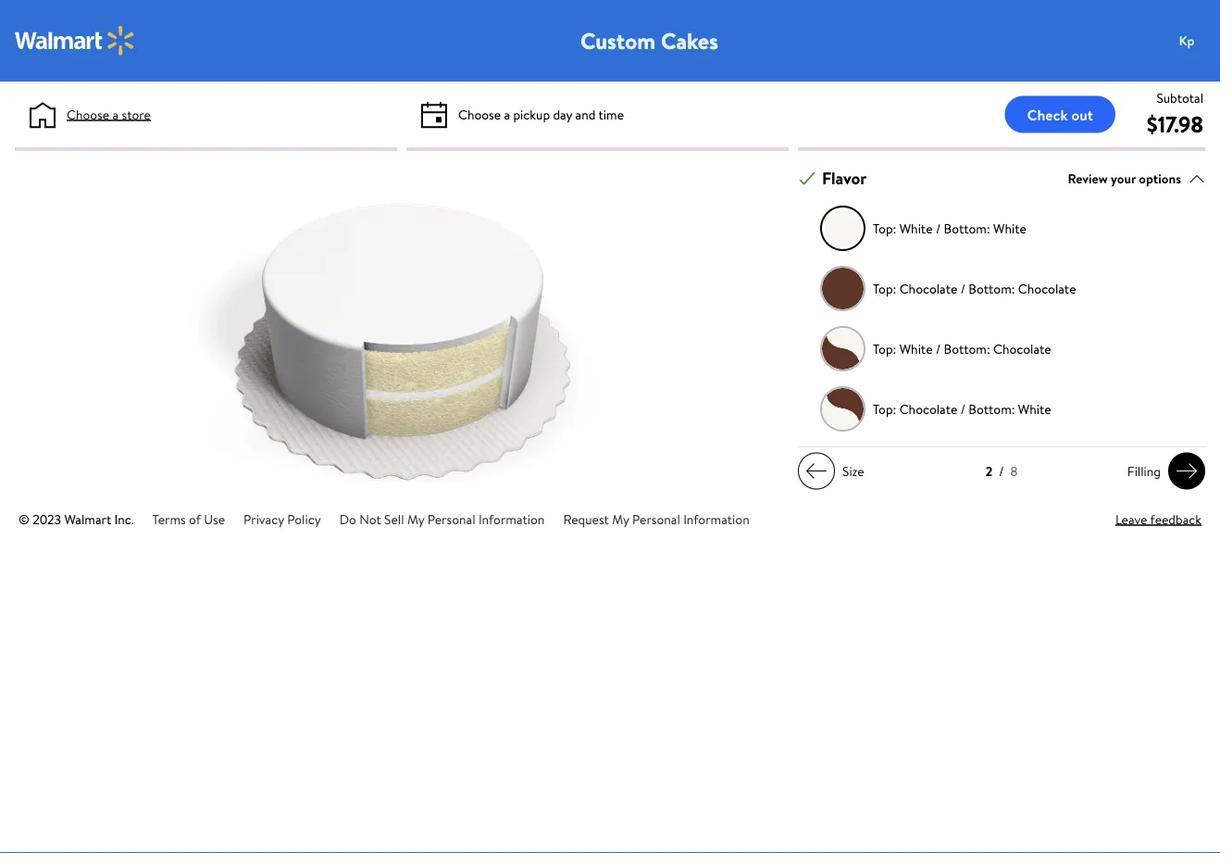 Task type: locate. For each thing, give the bounding box(es) containing it.
choose inside choose a store link
[[67, 105, 109, 123]]

/ up "top: chocolate / bottom: chocolate" at right top
[[936, 219, 941, 237]]

chocolate
[[900, 279, 958, 297], [1019, 279, 1077, 297], [994, 340, 1052, 358], [900, 400, 958, 418]]

a left 'store'
[[113, 105, 119, 123]]

2 personal from the left
[[633, 510, 681, 528]]

4 top: from the top
[[873, 400, 897, 418]]

/ down top: white / bottom: chocolate
[[961, 400, 966, 418]]

kp button
[[1169, 22, 1221, 59]]

/ for top: chocolate / bottom: chocolate
[[961, 279, 966, 297]]

privacy policy link
[[244, 510, 321, 528]]

time
[[599, 105, 624, 123]]

2 a from the left
[[504, 105, 510, 123]]

filling
[[1128, 462, 1162, 480]]

bottom: up top: white / bottom: chocolate
[[969, 279, 1016, 297]]

not
[[360, 510, 381, 528]]

bottom: for top: white / bottom: white
[[944, 219, 991, 237]]

0 horizontal spatial a
[[113, 105, 119, 123]]

0 horizontal spatial icon for continue arrow image
[[806, 460, 828, 482]]

© 2023 walmart inc.
[[19, 510, 134, 528]]

/ for top: white / bottom: chocolate
[[936, 340, 941, 358]]

8
[[1011, 462, 1018, 480]]

1 horizontal spatial my
[[612, 510, 630, 528]]

/ up top: white / bottom: chocolate
[[961, 279, 966, 297]]

top: for top: white / bottom: chocolate
[[873, 340, 897, 358]]

choose for choose a store
[[67, 105, 109, 123]]

1 personal from the left
[[428, 510, 476, 528]]

white
[[900, 219, 933, 237], [994, 219, 1027, 237], [900, 340, 933, 358], [1019, 400, 1052, 418]]

personal right request
[[633, 510, 681, 528]]

my right sell
[[407, 510, 425, 528]]

1 top: from the top
[[873, 219, 897, 237]]

3 top: from the top
[[873, 340, 897, 358]]

choose a store link
[[67, 105, 151, 124]]

icon for continue arrow image inside size "link"
[[806, 460, 828, 482]]

0 horizontal spatial choose
[[67, 105, 109, 123]]

a for store
[[113, 105, 119, 123]]

choose left 'store'
[[67, 105, 109, 123]]

up arrow image
[[1189, 170, 1206, 187]]

top:
[[873, 219, 897, 237], [873, 279, 897, 297], [873, 340, 897, 358], [873, 400, 897, 418]]

0 horizontal spatial my
[[407, 510, 425, 528]]

0 horizontal spatial information
[[479, 510, 545, 528]]

icon for continue arrow image left size
[[806, 460, 828, 482]]

leave
[[1116, 510, 1148, 528]]

1 my from the left
[[407, 510, 425, 528]]

walmart
[[64, 510, 111, 528]]

choose a pickup day and time
[[458, 105, 624, 123]]

my
[[407, 510, 425, 528], [612, 510, 630, 528]]

1 horizontal spatial information
[[684, 510, 750, 528]]

check out button
[[1005, 96, 1116, 133]]

leave feedback
[[1116, 510, 1202, 528]]

icon for continue arrow image
[[806, 460, 828, 482], [1176, 460, 1199, 482]]

icon for continue arrow image right filling
[[1176, 460, 1199, 482]]

1 horizontal spatial choose
[[458, 105, 501, 123]]

request my personal information link
[[564, 510, 750, 528]]

a for pickup
[[504, 105, 510, 123]]

0 horizontal spatial personal
[[428, 510, 476, 528]]

a left pickup
[[504, 105, 510, 123]]

2 / 8
[[986, 462, 1018, 480]]

bottom: up "top: chocolate / bottom: chocolate" at right top
[[944, 219, 991, 237]]

©
[[19, 510, 29, 528]]

icon for continue arrow image inside filling link
[[1176, 460, 1199, 482]]

request my personal information
[[564, 510, 750, 528]]

bottom: for top: chocolate / bottom: chocolate
[[969, 279, 1016, 297]]

your
[[1112, 169, 1137, 187]]

1 horizontal spatial personal
[[633, 510, 681, 528]]

/ right 2
[[1000, 462, 1004, 480]]

choose left pickup
[[458, 105, 501, 123]]

top: white / bottom: chocolate
[[873, 340, 1052, 358]]

2 icon for continue arrow image from the left
[[1176, 460, 1199, 482]]

1 icon for continue arrow image from the left
[[806, 460, 828, 482]]

back to walmart.com image
[[15, 26, 135, 56]]

bottom: for top: white / bottom: chocolate
[[944, 340, 991, 358]]

bottom: up the top: chocolate / bottom: white on the right top of page
[[944, 340, 991, 358]]

/ up the top: chocolate / bottom: white on the right top of page
[[936, 340, 941, 358]]

/
[[936, 219, 941, 237], [961, 279, 966, 297], [936, 340, 941, 358], [961, 400, 966, 418], [1000, 462, 1004, 480]]

top: for top: chocolate / bottom: white
[[873, 400, 897, 418]]

bottom:
[[944, 219, 991, 237], [969, 279, 1016, 297], [944, 340, 991, 358], [969, 400, 1016, 418]]

personal right sell
[[428, 510, 476, 528]]

bottom: for top: chocolate / bottom: white
[[969, 400, 1016, 418]]

choose a store
[[67, 105, 151, 123]]

1 choose from the left
[[67, 105, 109, 123]]

2 top: from the top
[[873, 279, 897, 297]]

choose
[[67, 105, 109, 123], [458, 105, 501, 123]]

2 choose from the left
[[458, 105, 501, 123]]

1 a from the left
[[113, 105, 119, 123]]

my right request
[[612, 510, 630, 528]]

a
[[113, 105, 119, 123], [504, 105, 510, 123]]

1 horizontal spatial a
[[504, 105, 510, 123]]

day
[[553, 105, 573, 123]]

bottom: up 2
[[969, 400, 1016, 418]]

and
[[576, 105, 596, 123]]

information
[[479, 510, 545, 528], [684, 510, 750, 528]]

ok image
[[799, 170, 816, 187]]

store
[[122, 105, 151, 123]]

1 horizontal spatial icon for continue arrow image
[[1176, 460, 1199, 482]]

personal
[[428, 510, 476, 528], [633, 510, 681, 528]]



Task type: describe. For each thing, give the bounding box(es) containing it.
use
[[204, 510, 225, 528]]

pickup
[[514, 105, 550, 123]]

subtotal $17.98
[[1147, 88, 1204, 139]]

2
[[986, 462, 993, 480]]

size
[[843, 462, 865, 480]]

review your options link
[[1068, 166, 1206, 191]]

of
[[189, 510, 201, 528]]

custom
[[581, 25, 656, 56]]

inc.
[[114, 510, 134, 528]]

terms
[[152, 510, 186, 528]]

options
[[1140, 169, 1182, 187]]

top: for top: chocolate / bottom: chocolate
[[873, 279, 897, 297]]

check
[[1028, 104, 1069, 125]]

size link
[[798, 453, 872, 490]]

top: chocolate / bottom: white
[[873, 400, 1052, 418]]

policy
[[287, 510, 321, 528]]

subtotal
[[1157, 88, 1204, 107]]

review
[[1068, 169, 1108, 187]]

privacy policy
[[244, 510, 321, 528]]

request
[[564, 510, 609, 528]]

top: white / bottom: white
[[873, 219, 1027, 237]]

top: chocolate / bottom: chocolate
[[873, 279, 1077, 297]]

terms of use link
[[152, 510, 225, 528]]

sell
[[384, 510, 404, 528]]

1 information from the left
[[479, 510, 545, 528]]

terms of use
[[152, 510, 225, 528]]

2 information from the left
[[684, 510, 750, 528]]

review your options
[[1068, 169, 1182, 187]]

review your options element
[[1068, 169, 1182, 188]]

leave feedback button
[[1116, 510, 1202, 529]]

do not sell my personal information link
[[340, 510, 545, 528]]

custom cakes
[[581, 25, 719, 56]]

do
[[340, 510, 356, 528]]

do not sell my personal information
[[340, 510, 545, 528]]

privacy
[[244, 510, 284, 528]]

/ for top: white / bottom: white
[[936, 219, 941, 237]]

out
[[1072, 104, 1094, 125]]

feedback
[[1151, 510, 1202, 528]]

check out
[[1028, 104, 1094, 125]]

2023
[[33, 510, 61, 528]]

top: for top: white / bottom: white
[[873, 219, 897, 237]]

cakes
[[661, 25, 719, 56]]

kp
[[1180, 31, 1195, 49]]

filling link
[[1121, 453, 1206, 490]]

flavor
[[823, 167, 867, 190]]

choose for choose a pickup day and time
[[458, 105, 501, 123]]

$17.98
[[1147, 108, 1204, 139]]

/ for top: chocolate / bottom: white
[[961, 400, 966, 418]]

2 my from the left
[[612, 510, 630, 528]]



Task type: vqa. For each thing, say whether or not it's contained in the screenshot.
'Top: Chocolate / Bottom: White' at the top
yes



